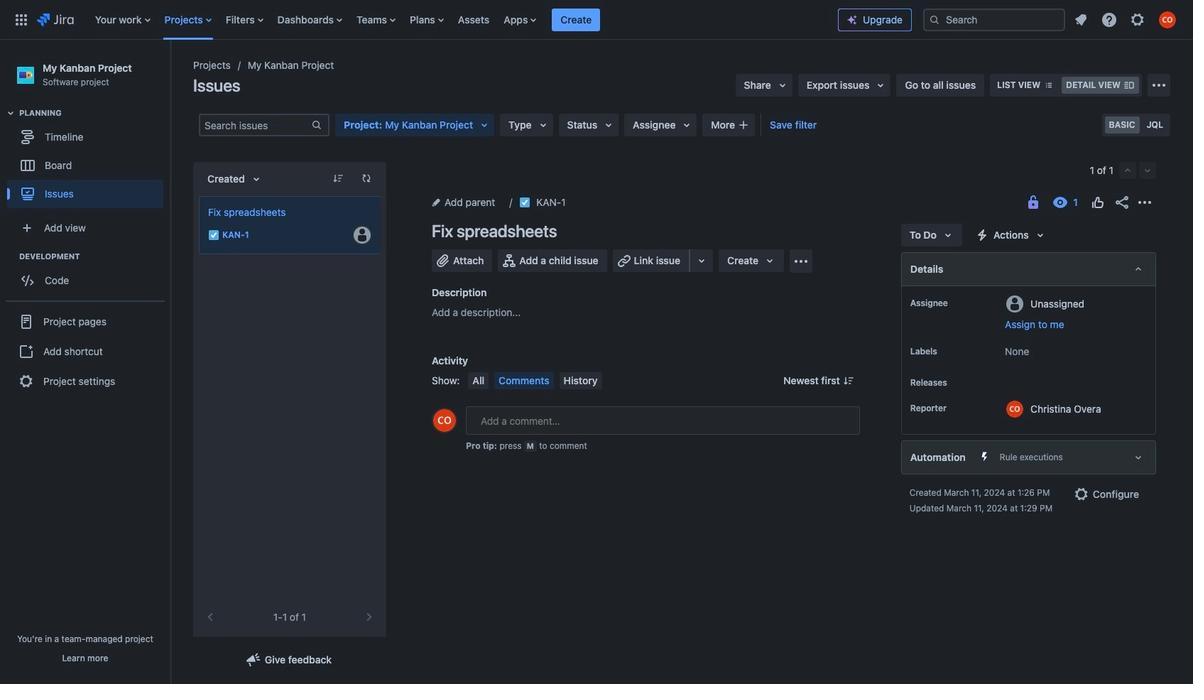 Task type: describe. For each thing, give the bounding box(es) containing it.
1 horizontal spatial list
[[1069, 7, 1185, 32]]

notifications image
[[1073, 11, 1090, 28]]

primary element
[[9, 0, 839, 39]]

heading for planning icon
[[19, 107, 170, 119]]

development image
[[2, 248, 19, 265]]

add app image
[[793, 253, 810, 270]]

assignee pin to top. only you can see pinned fields. image
[[951, 298, 963, 309]]

sort descending image
[[333, 173, 344, 184]]

settings image
[[1130, 11, 1147, 28]]

automation element
[[902, 441, 1157, 475]]

actions image
[[1137, 194, 1154, 211]]

0 horizontal spatial list
[[88, 0, 839, 39]]

sidebar element
[[0, 40, 171, 684]]

Search issues text field
[[200, 115, 311, 135]]

Search field
[[924, 8, 1066, 31]]

import and bulk change issues image
[[1151, 77, 1168, 94]]

heading for development image
[[19, 251, 170, 262]]

link web pages and more image
[[694, 252, 711, 269]]



Task type: vqa. For each thing, say whether or not it's contained in the screenshot.
vote options: no one has voted for this issue yet. image
yes



Task type: locate. For each thing, give the bounding box(es) containing it.
1 vertical spatial heading
[[19, 251, 170, 262]]

your profile and settings image
[[1160, 11, 1177, 28]]

jira image
[[37, 11, 74, 28], [37, 11, 74, 28]]

task image
[[208, 230, 220, 241]]

sidebar navigation image
[[155, 57, 186, 85]]

group
[[7, 107, 170, 213], [1120, 162, 1157, 179], [7, 251, 170, 299], [6, 301, 165, 402]]

addicon image
[[739, 119, 750, 131]]

menu bar
[[466, 372, 605, 389]]

0 vertical spatial heading
[[19, 107, 170, 119]]

banner
[[0, 0, 1194, 40]]

Add a comment… field
[[466, 407, 860, 435]]

planning image
[[2, 105, 19, 122]]

search image
[[930, 14, 941, 25]]

heading
[[19, 107, 170, 119], [19, 251, 170, 262]]

None search field
[[924, 8, 1066, 31]]

refresh image
[[361, 173, 372, 184]]

order by image
[[248, 171, 265, 188]]

details element
[[902, 252, 1157, 286]]

task element
[[199, 196, 381, 254]]

list item
[[552, 0, 601, 39]]

list
[[88, 0, 839, 39], [1069, 7, 1185, 32]]

help image
[[1102, 11, 1119, 28]]

copy link to issue image
[[563, 196, 575, 208]]

vote options: no one has voted for this issue yet. image
[[1090, 194, 1107, 211]]

appswitcher icon image
[[13, 11, 30, 28]]

2 heading from the top
[[19, 251, 170, 262]]

1 heading from the top
[[19, 107, 170, 119]]

task image
[[520, 197, 531, 208]]



